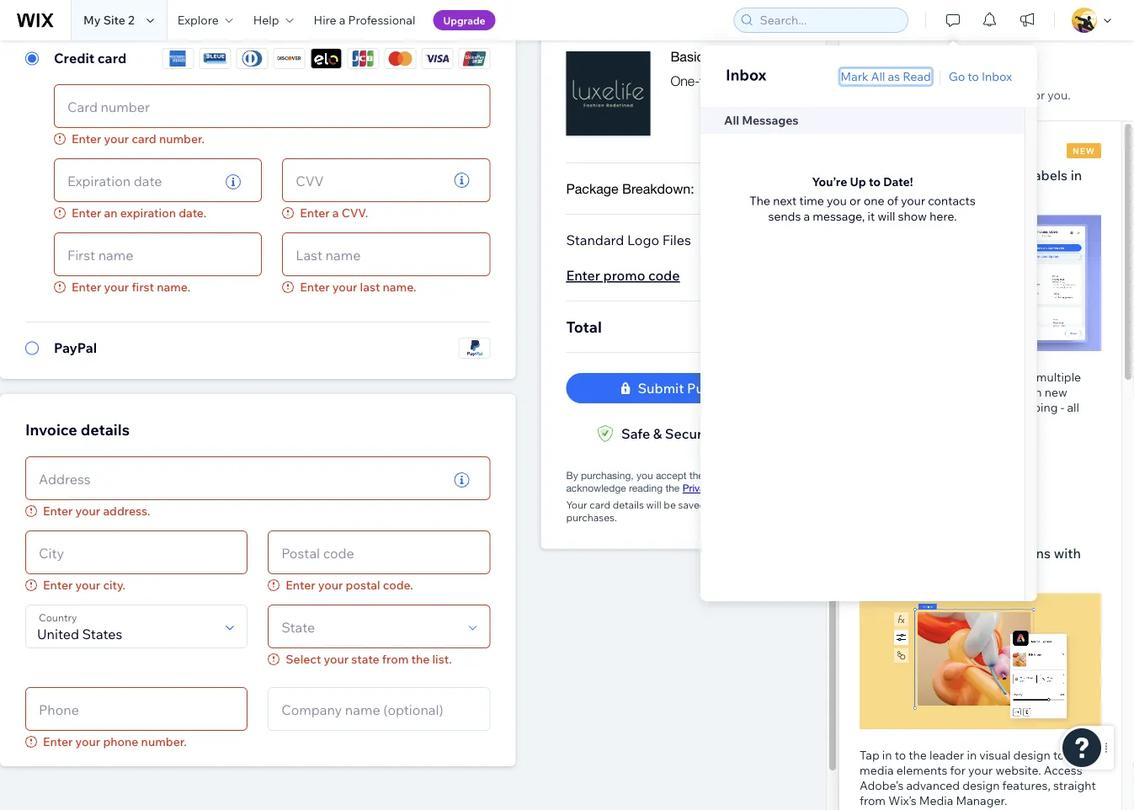 Task type: describe. For each thing, give the bounding box(es) containing it.
time inside you're up to date! the next time you or one of your contacts sends a message, it will show here.
[[800, 193, 825, 208]]

0 horizontal spatial details
[[81, 420, 130, 439]]

enter for enter your card number.
[[72, 132, 101, 147]]

be
[[664, 499, 676, 512]]

creations
[[993, 545, 1052, 562]]

the inside the latest on shippo: print labels in bulk and ship globally
[[860, 166, 884, 183]]

all
[[1068, 400, 1080, 415]]

select your state from the list.
[[286, 653, 452, 667]]

postal
[[346, 578, 381, 593]]

0 vertical spatial shipping
[[860, 385, 908, 400]]

enhance your digital creations with adobe express
[[860, 545, 1082, 582]]

date.
[[179, 206, 207, 221]]

submit purchase button
[[567, 374, 801, 404]]

your card details will be saved for future purchases.
[[567, 499, 753, 525]]

new
[[1045, 385, 1068, 400]]

can
[[883, 370, 903, 385]]

digital
[[949, 545, 990, 562]]

enter your phone number.
[[43, 735, 187, 750]]

the inside and acknowledge reading the
[[666, 483, 680, 495]]

your inside you can now purchase and print multiple shipping labels at once and reach new locations with international shipping - all from your wix dashboard.
[[889, 415, 914, 430]]

the inside you're up to date! the next time you or one of your contacts sends a message, it will show here.
[[750, 193, 771, 208]]

First name text field
[[62, 234, 254, 276]]

new
[[1073, 145, 1096, 156]]

enter for enter your postal code.
[[286, 578, 316, 593]]

enter for enter your address.
[[43, 504, 73, 519]]

1 vertical spatial payment
[[713, 426, 770, 443]]

cvv.
[[342, 206, 369, 221]]

the inside tap in to the leader in visual design to edit media elements for your website. access adobe's advanced design features, straight from wix's media manager.
[[909, 748, 928, 763]]

paypal
[[54, 340, 97, 357]]

the up privacy
[[690, 470, 704, 482]]

shippo:
[[945, 166, 994, 183]]

all inside mark all as read button
[[872, 69, 886, 84]]

purchasing,
[[581, 470, 634, 482]]

your for enter your card number.
[[104, 132, 129, 147]]

to up access
[[1054, 748, 1065, 763]]

you can now purchase and print multiple shipping labels at once and reach new locations with international shipping - all from your wix dashboard.
[[860, 370, 1082, 430]]

print
[[997, 166, 1028, 183]]

and inside and acknowledge reading the
[[769, 470, 786, 482]]

your for enhance your digital creations with adobe express
[[918, 545, 946, 562]]

dashboard.
[[939, 415, 1001, 430]]

multiple
[[1037, 370, 1082, 385]]

0 horizontal spatial in
[[883, 748, 893, 763]]

leader
[[930, 748, 965, 763]]

international
[[939, 400, 1008, 415]]

City text field
[[34, 532, 239, 574]]

your for select your state from the list.
[[324, 653, 349, 667]]

your for enter your first name.
[[104, 280, 129, 295]]

up
[[851, 174, 867, 189]]

1 horizontal spatial in
[[968, 748, 978, 763]]

hire a professional
[[314, 13, 416, 27]]

for inside tap in to the leader in visual design to edit media elements for your website. access adobe's advanced design features, straight from wix's media manager.
[[951, 763, 966, 778]]

invoice
[[25, 420, 77, 439]]

my
[[83, 13, 101, 27]]

now
[[906, 370, 929, 385]]

0 horizontal spatial inbox
[[726, 65, 767, 84]]

0 horizontal spatial all
[[725, 113, 740, 128]]

submit purchase
[[638, 380, 747, 397]]

2
[[128, 13, 135, 27]]

will inside you're up to date! the next time you or one of your contacts sends a message, it will show here.
[[878, 209, 896, 224]]

package inside basic package one-time payment
[[708, 49, 761, 65]]

express
[[906, 565, 956, 582]]

enter your city.
[[43, 578, 126, 593]]

enter for enter your city.
[[43, 578, 73, 593]]

basic
[[671, 49, 705, 65]]

logo
[[628, 232, 660, 249]]

to inside button
[[968, 69, 980, 84]]

number. for enter your phone number.
[[141, 735, 187, 750]]

1 vertical spatial package
[[567, 181, 619, 197]]

mark all as read
[[841, 69, 932, 84]]

one-
[[671, 73, 700, 89]]

elements
[[897, 763, 948, 778]]

Last name text field
[[291, 234, 482, 276]]

1 horizontal spatial card
[[132, 132, 156, 147]]

of
[[888, 193, 899, 208]]

Postal code text field
[[277, 532, 482, 574]]

hire
[[314, 13, 337, 27]]

promo
[[604, 268, 646, 284]]

for inside new releases product updates, personalized for you.
[[1030, 88, 1046, 102]]

messages
[[743, 113, 799, 128]]

and inside the latest on shippo: print labels in bulk and ship globally
[[891, 187, 915, 203]]

locations
[[860, 400, 910, 415]]

submit
[[638, 380, 685, 397]]

from inside tap in to the leader in visual design to edit media elements for your website. access adobe's advanced design features, straight from wix's media manager.
[[860, 794, 886, 809]]

enter for enter promo code
[[567, 268, 601, 284]]

city.
[[103, 578, 126, 593]]

message,
[[813, 209, 866, 224]]

reach
[[1012, 385, 1043, 400]]

help button
[[243, 0, 304, 40]]

your
[[567, 499, 588, 512]]

wix
[[916, 415, 937, 430]]

privacy policy
[[683, 483, 746, 495]]

you're
[[813, 174, 848, 189]]

code.
[[383, 578, 414, 593]]

standard
[[567, 232, 625, 249]]

contacts
[[929, 193, 976, 208]]

policy
[[719, 483, 746, 495]]

your for enter your last name.
[[333, 280, 358, 295]]

enter for enter your last name.
[[300, 280, 330, 295]]

the latest on shippo: print labels in bulk and ship globally
[[860, 166, 1083, 203]]

Company name text field
[[277, 689, 482, 731]]

your for enter your postal code.
[[318, 578, 343, 593]]

safe & secure payment
[[622, 426, 770, 443]]

to inside you're up to date! the next time you or one of your contacts sends a message, it will show here.
[[869, 174, 881, 189]]

one
[[864, 193, 885, 208]]

for inside your card details will be saved for future purchases.
[[709, 499, 722, 512]]

tap
[[860, 748, 880, 763]]

edit
[[1068, 748, 1090, 763]]

time inside basic package one-time payment
[[700, 73, 725, 89]]

package breakdown:
[[567, 181, 695, 197]]

Search... field
[[755, 8, 903, 32]]

phone
[[103, 735, 139, 750]]

select
[[286, 653, 321, 667]]

personalized
[[957, 88, 1028, 102]]

0 horizontal spatial you
[[637, 470, 653, 482]]

upgrade
[[444, 14, 486, 27]]

your inside tap in to the leader in visual design to edit media elements for your website. access adobe's advanced design features, straight from wix's media manager.
[[969, 763, 994, 778]]

number. for enter your card number.
[[159, 132, 205, 147]]

Phone telephone field
[[34, 689, 239, 731]]

as
[[889, 69, 901, 84]]

adobe's
[[860, 779, 904, 793]]

adobe
[[860, 565, 903, 582]]

releases
[[896, 64, 959, 83]]



Task type: locate. For each thing, give the bounding box(es) containing it.
enhance
[[860, 545, 915, 562]]

labels down "now"
[[911, 385, 943, 400]]

here.
[[930, 209, 958, 224]]

the left list.
[[412, 653, 430, 667]]

you.
[[1048, 88, 1071, 102]]

all left messages
[[725, 113, 740, 128]]

globally
[[948, 187, 998, 203]]

0 horizontal spatial package
[[567, 181, 619, 197]]

number. down the phone phone field
[[141, 735, 187, 750]]

in down new on the top of the page
[[1071, 166, 1083, 183]]

details inside your card details will be saved for future purchases.
[[613, 499, 644, 512]]

name. for enter your first name.
[[157, 280, 191, 295]]

0 vertical spatial the
[[860, 166, 884, 183]]

enter for enter your phone number.
[[43, 735, 73, 750]]

card right credit
[[98, 50, 127, 67]]

breakdown:
[[623, 181, 695, 197]]

inbox up the all messages
[[726, 65, 767, 84]]

1 horizontal spatial design
[[1014, 748, 1051, 763]]

enter left city.
[[43, 578, 73, 593]]

card for your card details will be saved for future purchases.
[[590, 499, 611, 512]]

details down "reading"
[[613, 499, 644, 512]]

enter your card number.
[[72, 132, 205, 147]]

card for credit card
[[98, 50, 127, 67]]

from right state
[[382, 653, 409, 667]]

enter your postal code.
[[286, 578, 414, 593]]

2 vertical spatial from
[[860, 794, 886, 809]]

enter for enter an expiration date.
[[72, 206, 101, 221]]

package right basic
[[708, 49, 761, 65]]

your left address.
[[75, 504, 100, 519]]

show
[[899, 209, 928, 224]]

enter left an
[[72, 206, 101, 221]]

sends
[[769, 209, 802, 224]]

2 name. from the left
[[383, 280, 417, 295]]

your left phone
[[75, 735, 100, 750]]

1 vertical spatial from
[[382, 653, 409, 667]]

0 horizontal spatial the
[[750, 193, 771, 208]]

payment inside basic package one-time payment
[[729, 73, 780, 89]]

your up show
[[902, 193, 926, 208]]

new
[[860, 64, 892, 83]]

0 horizontal spatial name.
[[157, 280, 191, 295]]

enter your address.
[[43, 504, 151, 519]]

from down locations
[[860, 415, 886, 430]]

product
[[860, 88, 904, 102]]

0 horizontal spatial card
[[98, 50, 127, 67]]

the left next
[[750, 193, 771, 208]]

enter left phone
[[43, 735, 73, 750]]

a left cvv. at top
[[333, 206, 339, 221]]

in left visual
[[968, 748, 978, 763]]

0 vertical spatial package
[[708, 49, 761, 65]]

purchases.
[[567, 512, 618, 525]]

enter your last name.
[[300, 280, 417, 295]]

1 vertical spatial will
[[647, 499, 662, 512]]

site
[[103, 13, 125, 27]]

1 vertical spatial shipping
[[1011, 400, 1059, 415]]

or
[[850, 193, 862, 208]]

enter a cvv.
[[300, 206, 369, 221]]

your left first
[[104, 280, 129, 295]]

Address text field
[[34, 458, 442, 500]]

0 vertical spatial design
[[1014, 748, 1051, 763]]

your for enter your phone number.
[[75, 735, 100, 750]]

enter for enter a cvv.
[[300, 206, 330, 221]]

credit card
[[54, 50, 127, 67]]

enter down the credit card
[[72, 132, 101, 147]]

1 vertical spatial all
[[725, 113, 740, 128]]

0 horizontal spatial will
[[647, 499, 662, 512]]

privacy policy link
[[683, 483, 746, 495]]

payment up the all messages
[[729, 73, 780, 89]]

your for enter your city.
[[75, 578, 100, 593]]

enter inside enter promo code "button"
[[567, 268, 601, 284]]

1 vertical spatial for
[[709, 499, 722, 512]]

enter left the last
[[300, 280, 330, 295]]

1 horizontal spatial you
[[827, 193, 848, 208]]

your inside you're up to date! the next time you or one of your contacts sends a message, it will show here.
[[902, 193, 926, 208]]

for
[[1030, 88, 1046, 102], [709, 499, 722, 512], [951, 763, 966, 778]]

safe
[[622, 426, 651, 443]]

0 horizontal spatial for
[[709, 499, 722, 512]]

go
[[949, 69, 966, 84]]

1 vertical spatial number.
[[141, 735, 187, 750]]

you're up to date! the next time you or one of your contacts sends a message, it will show here.
[[750, 174, 976, 224]]

0 vertical spatial all
[[872, 69, 886, 84]]

labels inside the latest on shippo: print labels in bulk and ship globally
[[1031, 166, 1068, 183]]

in inside the latest on shippo: print labels in bulk and ship globally
[[1071, 166, 1083, 183]]

name. for enter your last name.
[[383, 280, 417, 295]]

saved
[[679, 499, 706, 512]]

from inside you can now purchase and print multiple shipping labels at once and reach new locations with international shipping - all from your wix dashboard.
[[860, 415, 886, 430]]

upgrade button
[[433, 10, 496, 30]]

2 horizontal spatial for
[[1030, 88, 1046, 102]]

1 vertical spatial with
[[1055, 545, 1082, 562]]

you
[[860, 370, 881, 385]]

will left be at the bottom of the page
[[647, 499, 662, 512]]

with inside enhance your digital creations with adobe express
[[1055, 545, 1082, 562]]

card down acknowledge
[[590, 499, 611, 512]]

1 horizontal spatial shipping
[[1011, 400, 1059, 415]]

professional
[[348, 13, 416, 27]]

will
[[878, 209, 896, 224], [647, 499, 662, 512]]

to right the go
[[968, 69, 980, 84]]

your for enter your address.
[[75, 504, 100, 519]]

1 name. from the left
[[157, 280, 191, 295]]

on
[[926, 166, 942, 183]]

invoice details
[[25, 420, 130, 439]]

a right sends
[[804, 209, 811, 224]]

your down locations
[[889, 415, 914, 430]]

enter promo code button
[[567, 266, 680, 286]]

your up express
[[918, 545, 946, 562]]

for down "leader"
[[951, 763, 966, 778]]

media
[[920, 794, 954, 809]]

1 vertical spatial the
[[750, 193, 771, 208]]

with
[[913, 400, 936, 415], [1055, 545, 1082, 562]]

enter left address.
[[43, 504, 73, 519]]

an
[[104, 206, 118, 221]]

enter left first
[[72, 280, 101, 295]]

enter left the postal
[[286, 578, 316, 593]]

enter an expiration date.
[[72, 206, 207, 221]]

the down accept
[[666, 483, 680, 495]]

name.
[[157, 280, 191, 295], [383, 280, 417, 295]]

2 horizontal spatial card
[[590, 499, 611, 512]]

go to inbox
[[949, 69, 1013, 84]]

1 horizontal spatial with
[[1055, 545, 1082, 562]]

purchase
[[688, 380, 747, 397]]

print
[[1008, 370, 1034, 385]]

will inside your card details will be saved for future purchases.
[[647, 499, 662, 512]]

date!
[[884, 174, 914, 189]]

enter
[[72, 132, 101, 147], [72, 206, 101, 221], [300, 206, 330, 221], [567, 268, 601, 284], [72, 280, 101, 295], [300, 280, 330, 295], [43, 504, 73, 519], [43, 578, 73, 593], [286, 578, 316, 593], [43, 735, 73, 750]]

features,
[[1003, 779, 1051, 793]]

1 horizontal spatial will
[[878, 209, 896, 224]]

you
[[827, 193, 848, 208], [637, 470, 653, 482]]

inbox up personalized
[[982, 69, 1013, 84]]

your left state
[[324, 653, 349, 667]]

will right it
[[878, 209, 896, 224]]

wix's
[[889, 794, 917, 809]]

0 vertical spatial for
[[1030, 88, 1046, 102]]

enter left cvv. at top
[[300, 206, 330, 221]]

1 horizontal spatial labels
[[1031, 166, 1068, 183]]

card up "expiration"
[[132, 132, 156, 147]]

design up manager.
[[963, 779, 1001, 793]]

0 vertical spatial with
[[913, 400, 936, 415]]

your left the last
[[333, 280, 358, 295]]

None field
[[34, 606, 218, 648], [277, 606, 461, 648], [34, 606, 218, 648], [277, 606, 461, 648]]

all left "as"
[[872, 69, 886, 84]]

purchase
[[931, 370, 982, 385]]

payment
[[729, 73, 780, 89], [713, 426, 770, 443]]

0 vertical spatial you
[[827, 193, 848, 208]]

&
[[654, 426, 663, 443]]

in right 'tap'
[[883, 748, 893, 763]]

details right invoice
[[81, 420, 130, 439]]

labels right the print
[[1031, 166, 1068, 183]]

0 horizontal spatial with
[[913, 400, 936, 415]]

0 vertical spatial will
[[878, 209, 896, 224]]

you up message,
[[827, 193, 848, 208]]

shipping down reach
[[1011, 400, 1059, 415]]

it
[[868, 209, 876, 224]]

state
[[352, 653, 380, 667]]

1 vertical spatial design
[[963, 779, 1001, 793]]

you up "reading"
[[637, 470, 653, 482]]

with up wix
[[913, 400, 936, 415]]

my site 2
[[83, 13, 135, 27]]

bulk
[[860, 187, 888, 203]]

2 vertical spatial for
[[951, 763, 966, 778]]

1 horizontal spatial package
[[708, 49, 761, 65]]

0 vertical spatial payment
[[729, 73, 780, 89]]

media
[[860, 763, 894, 778]]

0 vertical spatial labels
[[1031, 166, 1068, 183]]

package
[[708, 49, 761, 65], [567, 181, 619, 197]]

0 vertical spatial card
[[98, 50, 127, 67]]

the up elements
[[909, 748, 928, 763]]

payment down purchase
[[713, 426, 770, 443]]

inbox
[[726, 65, 767, 84], [982, 69, 1013, 84]]

and acknowledge reading the
[[567, 470, 786, 495]]

your up an
[[104, 132, 129, 147]]

last
[[360, 280, 380, 295]]

a for cvv.
[[333, 206, 339, 221]]

1 horizontal spatial name.
[[383, 280, 417, 295]]

future
[[724, 499, 753, 512]]

list.
[[433, 653, 452, 667]]

from down adobe's
[[860, 794, 886, 809]]

None telephone field
[[62, 160, 213, 202]]

package up standard
[[567, 181, 619, 197]]

tap in to the leader in visual design to edit media elements for your website. access adobe's advanced design features, straight from wix's media manager.
[[860, 748, 1097, 809]]

design
[[1014, 748, 1051, 763], [963, 779, 1001, 793]]

once
[[959, 385, 986, 400]]

your
[[104, 132, 129, 147], [902, 193, 926, 208], [104, 280, 129, 295], [333, 280, 358, 295], [889, 415, 914, 430], [75, 504, 100, 519], [918, 545, 946, 562], [75, 578, 100, 593], [318, 578, 343, 593], [324, 653, 349, 667], [75, 735, 100, 750], [969, 763, 994, 778]]

enter for enter your first name.
[[72, 280, 101, 295]]

1 horizontal spatial for
[[951, 763, 966, 778]]

number. up date.
[[159, 132, 205, 147]]

your inside enhance your digital creations with adobe express
[[918, 545, 946, 562]]

time down basic
[[700, 73, 725, 89]]

name. right the last
[[383, 280, 417, 295]]

accept
[[656, 470, 687, 482]]

inbox inside button
[[982, 69, 1013, 84]]

enter down standard
[[567, 268, 601, 284]]

with right creations
[[1055, 545, 1082, 562]]

0 horizontal spatial labels
[[911, 385, 943, 400]]

0 horizontal spatial shipping
[[860, 385, 908, 400]]

privacy
[[683, 483, 716, 495]]

your down visual
[[969, 763, 994, 778]]

0 horizontal spatial design
[[963, 779, 1001, 793]]

by
[[567, 470, 579, 482]]

with inside you can now purchase and print multiple shipping labels at once and reach new locations with international shipping - all from your wix dashboard.
[[913, 400, 936, 415]]

your left city.
[[75, 578, 100, 593]]

for left you.
[[1030, 88, 1046, 102]]

next
[[774, 193, 797, 208]]

name. right first
[[157, 280, 191, 295]]

1 horizontal spatial all
[[872, 69, 886, 84]]

2 horizontal spatial in
[[1071, 166, 1083, 183]]

files
[[663, 232, 692, 249]]

the up bulk
[[860, 166, 884, 183]]

2 vertical spatial card
[[590, 499, 611, 512]]

a inside you're up to date! the next time you or one of your contacts sends a message, it will show here.
[[804, 209, 811, 224]]

shipping up locations
[[860, 385, 908, 400]]

0 horizontal spatial time
[[700, 73, 725, 89]]

to up elements
[[895, 748, 907, 763]]

1 horizontal spatial details
[[613, 499, 644, 512]]

your left the postal
[[318, 578, 343, 593]]

0 vertical spatial time
[[700, 73, 725, 89]]

shipping
[[860, 385, 908, 400], [1011, 400, 1059, 415]]

1 horizontal spatial the
[[860, 166, 884, 183]]

1 horizontal spatial inbox
[[982, 69, 1013, 84]]

to right up
[[869, 174, 881, 189]]

0 vertical spatial details
[[81, 420, 130, 439]]

a right hire
[[339, 13, 346, 27]]

first
[[132, 280, 154, 295]]

1 vertical spatial labels
[[911, 385, 943, 400]]

help
[[253, 13, 279, 27]]

total
[[567, 318, 602, 337]]

1 vertical spatial details
[[613, 499, 644, 512]]

labels inside you can now purchase and print multiple shipping labels at once and reach new locations with international shipping - all from your wix dashboard.
[[911, 385, 943, 400]]

1 vertical spatial time
[[800, 193, 825, 208]]

1 horizontal spatial time
[[800, 193, 825, 208]]

1 vertical spatial card
[[132, 132, 156, 147]]

design up website. at the bottom right
[[1014, 748, 1051, 763]]

0 vertical spatial from
[[860, 415, 886, 430]]

you inside you're up to date! the next time you or one of your contacts sends a message, it will show here.
[[827, 193, 848, 208]]

straight
[[1054, 779, 1097, 793]]

0 vertical spatial number.
[[159, 132, 205, 147]]

the
[[860, 166, 884, 183], [750, 193, 771, 208]]

credit
[[54, 50, 95, 67]]

for down privacy policy link
[[709, 499, 722, 512]]

card inside your card details will be saved for future purchases.
[[590, 499, 611, 512]]

acknowledge
[[567, 483, 627, 495]]

a for professional
[[339, 13, 346, 27]]

1 vertical spatial you
[[637, 470, 653, 482]]

time down "you're"
[[800, 193, 825, 208]]

latest
[[887, 166, 923, 183]]

by purchasing, you accept the
[[567, 470, 707, 482]]



Task type: vqa. For each thing, say whether or not it's contained in the screenshot.
the Basic at right
yes



